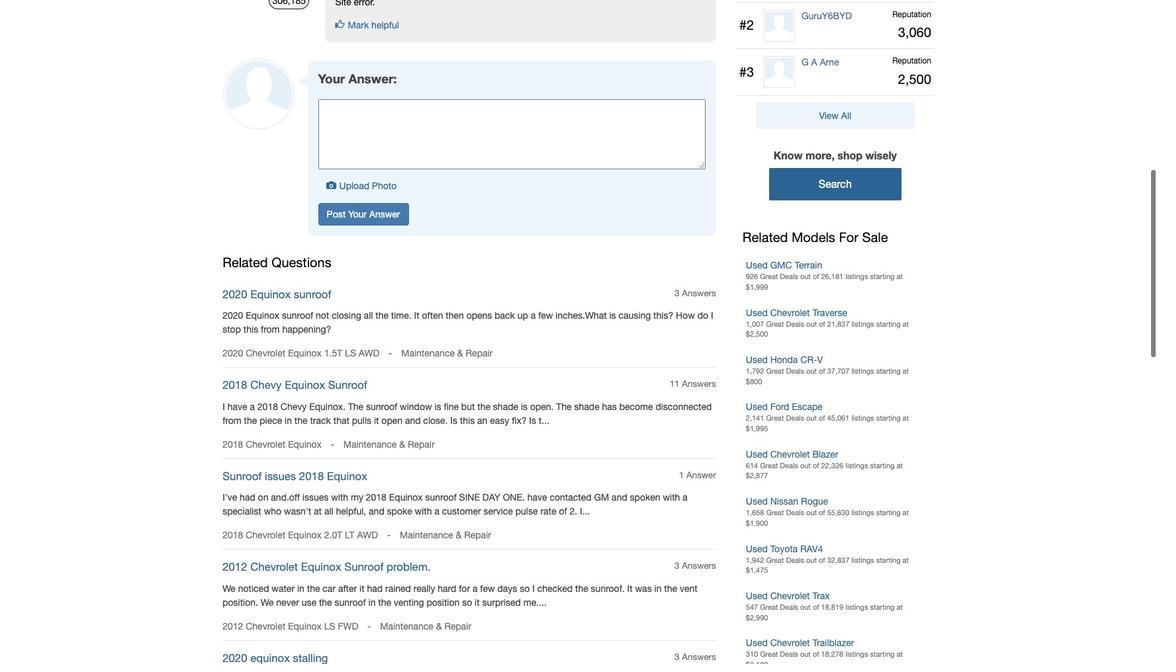 Task type: locate. For each thing, give the bounding box(es) containing it.
sunroof up the "equinox."
[[328, 379, 367, 392]]

deals inside used chevrolet blazer 614 great deals out of 22,326 listings starting at $2,877
[[780, 462, 799, 470]]

2020 equinox sunroof link
[[223, 287, 331, 303]]

1 vertical spatial ls
[[324, 622, 335, 632]]

of left 18,278
[[813, 651, 820, 659]]

is left fine
[[435, 402, 441, 412]]

of down rav4
[[819, 557, 826, 565]]

the
[[348, 402, 364, 412], [556, 402, 572, 412]]

1 2020 from the top
[[223, 288, 247, 301]]

chevrolet for 2012 chevrolet equinox sunroof problem.
[[250, 561, 298, 574]]

deals inside 'used toyota rav4 1,942 great deals out of 32,837 listings starting at $1,475'
[[786, 557, 805, 565]]

from down 2020 equinox sunroof link
[[261, 325, 280, 335]]

is up fix?
[[521, 402, 528, 412]]

3 answers from the top
[[682, 561, 716, 572]]

2 2012 from the top
[[223, 622, 243, 632]]

used up 614
[[746, 449, 768, 460]]

this right "stop"
[[244, 325, 258, 335]]

1 horizontal spatial i
[[533, 584, 535, 594]]

deals down used honda cr-v link
[[786, 367, 805, 375]]

deals down used nissan rogue link
[[786, 509, 805, 517]]

926
[[746, 273, 758, 281]]

starting for used chevrolet traverse
[[877, 320, 901, 328]]

open
[[382, 416, 403, 426]]

maintenance & repair for 2020 equinox sunroof
[[401, 348, 493, 359]]

0 horizontal spatial is
[[451, 416, 458, 426]]

so down for
[[462, 598, 472, 608]]

out for trax
[[801, 604, 811, 612]]

1 horizontal spatial and
[[405, 416, 421, 426]]

sunroof for 2012 chevrolet equinox sunroof problem.
[[345, 561, 384, 574]]

out for terrain
[[801, 273, 811, 281]]

2 vertical spatial 3
[[675, 652, 680, 663]]

0 vertical spatial chevy
[[250, 379, 282, 392]]

& for 2020 equinox sunroof
[[457, 348, 463, 359]]

chevrolet inside used chevrolet blazer 614 great deals out of 22,326 listings starting at $2,877
[[771, 449, 810, 460]]

sale
[[863, 230, 888, 245]]

2018 inside i have a 2018 chevy equinox. the sunroof  window is fine but the shade is open. the  shade has become disconnected from the  piece in the track that pulls it open and close.  is this an easy fix? is t...
[[257, 402, 278, 412]]

it inside i have a 2018 chevy equinox. the sunroof  window is fine but the shade is open. the  shade has become disconnected from the  piece in the track that pulls it open and close.  is this an easy fix? is t...
[[374, 416, 379, 426]]

equinox inside sunroof issues 2018 equinox link
[[327, 470, 367, 483]]

maintenance down spoke
[[400, 531, 453, 541]]

this
[[244, 325, 258, 335], [460, 416, 475, 426]]

starting right 18,819
[[871, 604, 895, 612]]

listings right 37,707
[[852, 367, 875, 375]]

used up "1,942"
[[746, 544, 768, 555]]

chevy up piece
[[250, 379, 282, 392]]

1 horizontal spatial we
[[261, 598, 274, 608]]

shade
[[493, 402, 519, 412], [575, 402, 600, 412]]

1 vertical spatial reputation
[[893, 57, 932, 66]]

maintenance down the often at the top
[[401, 348, 455, 359]]

repair down 2020 equinox sunroof not closing all the time. it often then opens back up a few inches.what is causing this? how do i stop this from happening?
[[466, 348, 493, 359]]

3 answers
[[675, 288, 716, 298], [675, 561, 716, 572], [675, 652, 716, 663]]

closing
[[332, 311, 361, 321]]

this inside i have a 2018 chevy equinox. the sunroof  window is fine but the shade is open. the  shade has become disconnected from the  piece in the track that pulls it open and close.  is this an easy fix? is t...
[[460, 416, 475, 426]]

0 vertical spatial 2020
[[223, 288, 247, 301]]

of inside used nissan rogue 1,658 great deals out of 55,630 listings starting at $1,900
[[819, 509, 826, 517]]

deals inside used nissan rogue 1,658 great deals out of 55,630 listings starting at $1,900
[[786, 509, 805, 517]]

0 vertical spatial related
[[743, 230, 788, 245]]

out inside used chevrolet blazer 614 great deals out of 22,326 listings starting at $2,877
[[801, 462, 811, 470]]

of inside used chevrolet trax 547 great deals out of 18,819 listings starting at $2,990
[[813, 604, 820, 612]]

sunroof inside 2020 equinox sunroof not closing all the time. it often then opens back up a few inches.what is causing this? how do i stop this from happening?
[[282, 311, 313, 321]]

2 horizontal spatial i
[[711, 311, 714, 321]]

4 used from the top
[[746, 402, 768, 413]]

listings for terrain
[[846, 273, 868, 281]]

1 vertical spatial it
[[360, 584, 365, 594]]

for
[[459, 584, 470, 594]]

0 vertical spatial 3
[[675, 288, 680, 298]]

view
[[819, 111, 839, 121]]

have inside i have a 2018 chevy equinox. the sunroof  window is fine but the shade is open. the  shade has become disconnected from the  piece in the track that pulls it open and close.  is this an easy fix? is t...
[[228, 402, 247, 412]]

of down traverse
[[819, 320, 826, 328]]

at inside used chevrolet traverse 1,007 great deals out of 21,837 listings starting at $2,500
[[903, 320, 909, 328]]

0 horizontal spatial related
[[223, 255, 268, 270]]

few right 'up'
[[538, 311, 553, 321]]

1 horizontal spatial issues
[[303, 493, 329, 503]]

traverse
[[813, 308, 848, 318]]

2 vertical spatial 3 answers
[[675, 652, 716, 663]]

of for used gmc terrain
[[813, 273, 820, 281]]

issues inside i've had on and.off issues with my 2018  equinox sunroof sine day one. have  contacted gm and spoken with a specialist  who wasn't at all helpful, and spoke with a  customer service pulse rate of 2. i...
[[303, 493, 329, 503]]

3 answers for 2020 equinox sunroof
[[675, 288, 716, 298]]

used up 1,792
[[746, 355, 768, 365]]

of down terrain
[[813, 273, 820, 281]]

great inside 'used toyota rav4 1,942 great deals out of 32,837 listings starting at $1,475'
[[766, 557, 784, 565]]

it right pulls
[[374, 416, 379, 426]]

6 used from the top
[[746, 497, 768, 507]]

out
[[801, 273, 811, 281], [807, 320, 817, 328], [807, 367, 817, 375], [807, 415, 817, 423], [801, 462, 811, 470], [807, 509, 817, 517], [807, 557, 817, 565], [801, 604, 811, 612], [801, 651, 811, 659]]

had inside we noticed water in the car after it had rained really hard for a few days so i  checked the sunroof. it was in the vent position. we never use the sunroof in  the venting position so it surprised me....
[[367, 584, 383, 594]]

this inside 2020 equinox sunroof not closing all the time. it often then opens back up a few inches.what is causing this? how do i stop this from happening?
[[244, 325, 258, 335]]

3 answers up vent
[[675, 561, 716, 572]]

deals down used toyota rav4 link
[[786, 557, 805, 565]]

the down rained
[[378, 598, 391, 608]]

sunroof inside we noticed water in the car after it had rained really hard for a few days so i  checked the sunroof. it was in the vent position. we never use the sunroof in  the venting position so it surprised me....
[[335, 598, 366, 608]]

1 reputation from the top
[[893, 10, 932, 19]]

1 is from the left
[[451, 416, 458, 426]]

used inside used chevrolet trax 547 great deals out of 18,819 listings starting at $2,990
[[746, 591, 768, 602]]

- for 2018 chevy equinox sunroof
[[331, 439, 334, 450]]

reputation up 3,060
[[893, 10, 932, 19]]

listings inside used nissan rogue 1,658 great deals out of 55,630 listings starting at $1,900
[[852, 509, 875, 517]]

used inside used chevrolet blazer 614 great deals out of 22,326 listings starting at $2,877
[[746, 449, 768, 460]]

starting inside used chevrolet blazer 614 great deals out of 22,326 listings starting at $2,877
[[871, 462, 895, 470]]

0 horizontal spatial it
[[414, 311, 420, 321]]

2012 inside 2012 chevrolet equinox sunroof problem. link
[[223, 561, 247, 574]]

deals inside used ford escape 2,141 great deals out of 45,061 listings starting at $1,995
[[786, 415, 805, 423]]

chevrolet down never
[[246, 622, 286, 632]]

deals down "used chevrolet traverse" link at the top of page
[[786, 320, 805, 328]]

used chevrolet blazer link
[[746, 449, 839, 460]]

1 vertical spatial all
[[324, 507, 334, 517]]

0 horizontal spatial i
[[223, 402, 225, 412]]

2012 chevrolet equinox sunroof problem. link
[[223, 560, 431, 576]]

great for used chevrolet traverse
[[766, 320, 784, 328]]

noticed
[[238, 584, 269, 594]]

starting inside used honda cr-v 1,792 great deals out of 37,707 listings starting at $800
[[877, 367, 901, 375]]

$2,877
[[746, 472, 769, 480]]

0 vertical spatial it
[[374, 416, 379, 426]]

2012 for 2012 chevrolet equinox sunroof problem.
[[223, 561, 247, 574]]

2 vertical spatial sunroof
[[345, 561, 384, 574]]

out inside used chevrolet trax 547 great deals out of 18,819 listings starting at $2,990
[[801, 604, 811, 612]]

maintenance & repair
[[401, 348, 493, 359], [343, 439, 435, 450], [400, 531, 491, 541], [380, 622, 472, 632]]

listings inside 'used toyota rav4 1,942 great deals out of 32,837 listings starting at $1,475'
[[852, 557, 875, 565]]

from left piece
[[223, 416, 242, 426]]

chevrolet inside used chevrolet trax 547 great deals out of 18,819 listings starting at $2,990
[[771, 591, 810, 602]]

7 used from the top
[[746, 544, 768, 555]]

1 vertical spatial chevy
[[281, 402, 307, 412]]

is left the 't...'
[[529, 416, 536, 426]]

listings inside used chevrolet traverse 1,007 great deals out of 21,837 listings starting at $2,500
[[852, 320, 875, 328]]

of down trax
[[813, 604, 820, 612]]

sunroof up happening?
[[282, 311, 313, 321]]

1 horizontal spatial few
[[538, 311, 553, 321]]

great down ford
[[766, 415, 784, 423]]

1 horizontal spatial had
[[367, 584, 383, 594]]

it left surprised
[[475, 598, 480, 608]]

view all link
[[756, 103, 915, 129]]

0 horizontal spatial this
[[244, 325, 258, 335]]

chevrolet inside used chevrolet traverse 1,007 great deals out of 21,837 listings starting at $2,500
[[771, 308, 810, 318]]

used up 926
[[746, 260, 768, 271]]

2012 chevrolet equinox ls fwd
[[223, 622, 358, 632]]

great for used toyota rav4
[[766, 557, 784, 565]]

starting inside used chevrolet trax 547 great deals out of 18,819 listings starting at $2,990
[[871, 604, 895, 612]]

1 used from the top
[[746, 260, 768, 271]]

this?
[[654, 311, 674, 321]]

used chevrolet trax link
[[746, 591, 830, 602]]

1 vertical spatial i
[[223, 402, 225, 412]]

in
[[285, 416, 292, 426], [297, 584, 305, 594], [655, 584, 662, 594], [369, 598, 376, 608]]

1 3 from the top
[[675, 288, 680, 298]]

never
[[276, 598, 299, 608]]

have
[[228, 402, 247, 412], [528, 493, 547, 503]]

chevrolet inside 2012 chevrolet equinox sunroof problem. link
[[250, 561, 298, 574]]

0 vertical spatial awd
[[359, 348, 380, 359]]

0 horizontal spatial have
[[228, 402, 247, 412]]

we down noticed
[[261, 598, 274, 608]]

i up me.... at bottom left
[[533, 584, 535, 594]]

starting inside used nissan rogue 1,658 great deals out of 55,630 listings starting at $1,900
[[877, 509, 901, 517]]

sunroof up customer
[[425, 493, 457, 503]]

i have a 2018 chevy equinox. the sunroof  window is fine but the shade is open. the  shade has become disconnected from the  piece in the track that pulls it open and close.  is this an easy fix? is t...
[[223, 402, 712, 426]]

9 used from the top
[[746, 639, 768, 649]]

great inside used nissan rogue 1,658 great deals out of 55,630 listings starting at $1,900
[[766, 509, 784, 517]]

from
[[261, 325, 280, 335], [223, 416, 242, 426]]

1 shade from the left
[[493, 402, 519, 412]]

1 horizontal spatial the
[[556, 402, 572, 412]]

of inside used gmc terrain 926 great deals out of 26,181 listings starting at $1,999
[[813, 273, 820, 281]]

at inside used chevrolet trax 547 great deals out of 18,819 listings starting at $2,990
[[897, 604, 903, 612]]

8 used from the top
[[746, 591, 768, 602]]

my
[[351, 493, 364, 503]]

out inside used ford escape 2,141 great deals out of 45,061 listings starting at $1,995
[[807, 415, 817, 423]]

related questions element
[[223, 277, 716, 665]]

0 vertical spatial sunroof
[[328, 379, 367, 392]]

view all
[[819, 111, 852, 121]]

great inside used ford escape 2,141 great deals out of 45,061 listings starting at $1,995
[[766, 415, 784, 423]]

listings inside used chevrolet blazer 614 great deals out of 22,326 listings starting at $2,877
[[846, 462, 868, 470]]

of inside used honda cr-v 1,792 great deals out of 37,707 listings starting at $800
[[819, 367, 826, 375]]

1 vertical spatial had
[[367, 584, 383, 594]]

this down but
[[460, 416, 475, 426]]

of for used toyota rav4
[[819, 557, 826, 565]]

great for used gmc terrain
[[760, 273, 778, 281]]

deals for terrain
[[780, 273, 799, 281]]

3 for 2012 chevrolet equinox sunroof problem.
[[675, 561, 680, 572]]

0 vertical spatial ls
[[345, 348, 356, 359]]

0 horizontal spatial we
[[223, 584, 236, 594]]

answers for 2018 chevy equinox sunroof
[[682, 379, 716, 389]]

how
[[676, 311, 695, 321]]

0 vertical spatial all
[[364, 311, 373, 321]]

5 used from the top
[[746, 449, 768, 460]]

awd for 2020 equinox sunroof
[[359, 348, 380, 359]]

used up 1,007
[[746, 308, 768, 318]]

wasn't
[[284, 507, 311, 517]]

listings inside used chevrolet trax 547 great deals out of 18,819 listings starting at $2,990
[[846, 604, 868, 612]]

used up 1,658
[[746, 497, 768, 507]]

we
[[223, 584, 236, 594], [261, 598, 274, 608]]

1 horizontal spatial it
[[628, 584, 633, 594]]

maintenance & repair for 2018 chevy equinox sunroof
[[343, 439, 435, 450]]

0 vertical spatial have
[[228, 402, 247, 412]]

chevrolet for used chevrolet trax 547 great deals out of 18,819 listings starting at $2,990
[[771, 591, 810, 602]]

1 horizontal spatial ls
[[345, 348, 356, 359]]

0 horizontal spatial had
[[240, 493, 255, 503]]

starting right the 22,326
[[871, 462, 895, 470]]

2 vertical spatial i
[[533, 584, 535, 594]]

deals inside used gmc terrain 926 great deals out of 26,181 listings starting at $1,999
[[780, 273, 799, 281]]

on
[[258, 493, 269, 503]]

2 3 from the top
[[675, 561, 680, 572]]

starting for used nissan rogue
[[877, 509, 901, 517]]

equinox inside 2020 equinox sunroof link
[[250, 288, 291, 301]]

&
[[457, 348, 463, 359], [399, 439, 405, 450], [456, 531, 462, 541], [436, 622, 442, 632]]

i've
[[223, 493, 237, 503]]

2 reputation from the top
[[893, 57, 932, 66]]

sunroof up open at the left bottom
[[366, 402, 397, 412]]

a right 'up'
[[531, 311, 536, 321]]

out for rogue
[[807, 509, 817, 517]]

at inside 'used toyota rav4 1,942 great deals out of 32,837 listings starting at $1,475'
[[903, 557, 909, 565]]

3 answers up do
[[675, 288, 716, 298]]

maintenance down pulls
[[343, 439, 397, 450]]

equinox inside 2018 chevy equinox sunroof link
[[285, 379, 325, 392]]

upload
[[339, 181, 370, 192]]

out down used chevrolet blazer link
[[801, 462, 811, 470]]

the inside 2020 equinox sunroof not closing all the time. it often then opens back up a few inches.what is causing this? how do i stop this from happening?
[[376, 311, 389, 321]]

sunroof up after
[[345, 561, 384, 574]]

0 vertical spatial issues
[[265, 470, 296, 483]]

used inside used honda cr-v 1,792 great deals out of 37,707 listings starting at $800
[[746, 355, 768, 365]]

sunroof
[[294, 288, 331, 301], [282, 311, 313, 321], [366, 402, 397, 412], [425, 493, 457, 503], [335, 598, 366, 608]]

vent
[[680, 584, 698, 594]]

2 vertical spatial and
[[369, 507, 385, 517]]

answers up do
[[682, 288, 716, 298]]

spoke
[[387, 507, 412, 517]]

with down the 1
[[663, 493, 680, 503]]

used honda cr-v 1,792 great deals out of 37,707 listings starting at $800
[[746, 355, 909, 386]]

0 vertical spatial it
[[414, 311, 420, 321]]

deals inside used chevrolet traverse 1,007 great deals out of 21,837 listings starting at $2,500
[[786, 320, 805, 328]]

2 2020 from the top
[[223, 311, 243, 321]]

0 horizontal spatial so
[[462, 598, 472, 608]]

1 vertical spatial issues
[[303, 493, 329, 503]]

equinox inside 2012 chevrolet equinox sunroof problem. link
[[301, 561, 341, 574]]

maintenance down venting
[[380, 622, 434, 632]]

answers for 2020 equinox sunroof
[[682, 288, 716, 298]]

2.
[[570, 507, 578, 517]]

starting inside 'used toyota rav4 1,942 great deals out of 32,837 listings starting at $1,475'
[[877, 557, 901, 565]]

of inside 'used toyota rav4 1,942 great deals out of 32,837 listings starting at $1,475'
[[819, 557, 826, 565]]

out down rogue on the bottom
[[807, 509, 817, 517]]

and
[[405, 416, 421, 426], [612, 493, 628, 503], [369, 507, 385, 517]]

used inside used gmc terrain 926 great deals out of 26,181 listings starting at $1,999
[[746, 260, 768, 271]]

reputation for 2,500
[[893, 57, 932, 66]]

at inside used gmc terrain 926 great deals out of 26,181 listings starting at $1,999
[[897, 273, 903, 281]]

2020 for 2020 chevrolet equinox 1.5t ls awd
[[223, 348, 243, 359]]

out down rav4
[[807, 557, 817, 565]]

0 vertical spatial 3 answers
[[675, 288, 716, 298]]

honda
[[771, 355, 798, 365]]

3 2020 from the top
[[223, 348, 243, 359]]

repair for sunroof issues 2018 equinox
[[464, 531, 491, 541]]

chevy down 2018 chevy equinox sunroof link
[[281, 402, 307, 412]]

1 answer
[[679, 470, 716, 481]]

2020 inside 2020 equinox sunroof not closing all the time. it often then opens back up a few inches.what is causing this? how do i stop this from happening?
[[223, 311, 243, 321]]

1 horizontal spatial have
[[528, 493, 547, 503]]

from inside 2020 equinox sunroof not closing all the time. it often then opens back up a few inches.what is causing this? how do i stop this from happening?
[[261, 325, 280, 335]]

2020 for 2020 equinox sunroof not closing all the time. it often then opens back up a few inches.what is causing this? how do i stop this from happening?
[[223, 311, 243, 321]]

None submit
[[318, 203, 409, 226]]

great for used chevrolet blazer
[[760, 462, 778, 470]]

listings
[[846, 273, 868, 281], [852, 320, 875, 328], [852, 367, 875, 375], [852, 415, 875, 423], [846, 462, 868, 470], [852, 509, 875, 517], [852, 557, 875, 565], [846, 604, 868, 612], [846, 651, 868, 659]]

from inside i have a 2018 chevy equinox. the sunroof  window is fine but the shade is open. the  shade has become disconnected from the  piece in the track that pulls it open and close.  is this an easy fix? is t...
[[223, 416, 242, 426]]

2012 for 2012 chevrolet equinox ls fwd
[[223, 622, 243, 632]]

great inside used honda cr-v 1,792 great deals out of 37,707 listings starting at $800
[[766, 367, 784, 375]]

at for used gmc terrain
[[897, 273, 903, 281]]

3 answers left 310 on the bottom
[[675, 652, 716, 663]]

3 used from the top
[[746, 355, 768, 365]]

2 used from the top
[[746, 308, 768, 318]]

a inside i have a 2018 chevy equinox. the sunroof  window is fine but the shade is open. the  shade has become disconnected from the  piece in the track that pulls it open and close.  is this an easy fix? is t...
[[250, 402, 255, 412]]

2 the from the left
[[556, 402, 572, 412]]

1 vertical spatial have
[[528, 493, 547, 503]]

2020 chevrolet equinox 1.5t ls awd
[[223, 348, 380, 359]]

answers for 2012 chevrolet equinox sunroof problem.
[[682, 561, 716, 572]]

few inside 2020 equinox sunroof not closing all the time. it often then opens back up a few inches.what is causing this? how do i stop this from happening?
[[538, 311, 553, 321]]

1 vertical spatial awd
[[357, 531, 378, 541]]

repair
[[466, 348, 493, 359], [408, 439, 435, 450], [464, 531, 491, 541], [445, 622, 472, 632]]

- for sunroof issues 2018 equinox
[[387, 531, 391, 541]]

1 horizontal spatial it
[[374, 416, 379, 426]]

answers up vent
[[682, 561, 716, 572]]

it inside 2020 equinox sunroof not closing all the time. it often then opens back up a few inches.what is causing this? how do i stop this from happening?
[[414, 311, 420, 321]]

an
[[478, 416, 488, 426]]

starting inside used gmc terrain 926 great deals out of 26,181 listings starting at $1,999
[[871, 273, 895, 281]]

used inside used ford escape 2,141 great deals out of 45,061 listings starting at $1,995
[[746, 402, 768, 413]]

it right after
[[360, 584, 365, 594]]

with left my
[[331, 493, 348, 503]]

maintenance & repair for sunroof issues 2018 equinox
[[400, 531, 491, 541]]

me....
[[524, 598, 547, 608]]

2 vertical spatial 2020
[[223, 348, 243, 359]]

1 vertical spatial 3 answers
[[675, 561, 716, 572]]

2 answers from the top
[[682, 379, 716, 389]]

2018 right my
[[366, 493, 387, 503]]

0 vertical spatial had
[[240, 493, 255, 503]]

1 vertical spatial 3
[[675, 561, 680, 572]]

great up $2,990
[[760, 604, 778, 612]]

deals inside used chevrolet trax 547 great deals out of 18,819 listings starting at $2,990
[[780, 604, 799, 612]]

listings for blazer
[[846, 462, 868, 470]]

1 horizontal spatial related
[[743, 230, 788, 245]]

out for traverse
[[807, 320, 817, 328]]

listings inside used ford escape 2,141 great deals out of 45,061 listings starting at $1,995
[[852, 415, 875, 423]]

and inside i have a 2018 chevy equinox. the sunroof  window is fine but the shade is open. the  shade has become disconnected from the  piece in the track that pulls it open and close.  is this an easy fix? is t...
[[405, 416, 421, 426]]

used for used ford escape
[[746, 402, 768, 413]]

used up 547
[[746, 591, 768, 602]]

- right fwd
[[368, 622, 371, 632]]

0 horizontal spatial the
[[348, 402, 364, 412]]

upload photo
[[339, 181, 397, 192]]

a inside 2020 equinox sunroof not closing all the time. it often then opens back up a few inches.what is causing this? how do i stop this from happening?
[[531, 311, 536, 321]]

all inside i've had on and.off issues with my 2018  equinox sunroof sine day one. have  contacted gm and spoken with a specialist  who wasn't at all helpful, and spoke with a  customer service pulse rate of 2. i...
[[324, 507, 334, 517]]

1 horizontal spatial this
[[460, 416, 475, 426]]

chevrolet up water
[[250, 561, 298, 574]]

0 vertical spatial i
[[711, 311, 714, 321]]

2 is from the left
[[529, 416, 536, 426]]

1 the from the left
[[348, 402, 364, 412]]

great for used ford escape
[[766, 415, 784, 423]]

1 3 answers from the top
[[675, 288, 716, 298]]

reputation up 2,500
[[893, 57, 932, 66]]

hard
[[438, 584, 457, 594]]

2018 down "stop"
[[223, 379, 247, 392]]

1 vertical spatial from
[[223, 416, 242, 426]]

listings right 26,181
[[846, 273, 868, 281]]

of inside used ford escape 2,141 great deals out of 45,061 listings starting at $1,995
[[819, 415, 826, 423]]

0 horizontal spatial and
[[369, 507, 385, 517]]

1 horizontal spatial shade
[[575, 402, 600, 412]]

the up pulls
[[348, 402, 364, 412]]

had inside i've had on and.off issues with my 2018  equinox sunroof sine day one. have  contacted gm and spoken with a specialist  who wasn't at all helpful, and spoke with a  customer service pulse rate of 2. i...
[[240, 493, 255, 503]]

0 vertical spatial so
[[520, 584, 530, 594]]

1 vertical spatial related
[[223, 255, 268, 270]]

deals down used chevrolet blazer link
[[780, 462, 799, 470]]

None text field
[[318, 99, 706, 169]]

and left spoke
[[369, 507, 385, 517]]

deals
[[780, 273, 799, 281], [786, 320, 805, 328], [786, 367, 805, 375], [786, 415, 805, 423], [780, 462, 799, 470], [786, 509, 805, 517], [786, 557, 805, 565], [780, 604, 799, 612], [780, 651, 799, 659]]

at for used chevrolet trax
[[897, 604, 903, 612]]

fine
[[444, 402, 459, 412]]

2018 chevy equinox sunroof
[[223, 379, 367, 392]]

it
[[374, 416, 379, 426], [360, 584, 365, 594], [475, 598, 480, 608]]

0 horizontal spatial issues
[[265, 470, 296, 483]]

& down 2020 equinox sunroof not closing all the time. it often then opens back up a few inches.what is causing this? how do i stop this from happening?
[[457, 348, 463, 359]]

- for 2012 chevrolet equinox sunroof problem.
[[368, 622, 371, 632]]

sunroof inside i have a 2018 chevy equinox. the sunroof  window is fine but the shade is open. the  shade has become disconnected from the  piece in the track that pulls it open and close.  is this an easy fix? is t...
[[366, 402, 397, 412]]

& for 2012 chevrolet equinox sunroof problem.
[[436, 622, 442, 632]]

arne
[[820, 57, 840, 68]]

0 vertical spatial this
[[244, 325, 258, 335]]

deals down used chevrolet trailblazer
[[780, 651, 799, 659]]

out inside used chevrolet traverse 1,007 great deals out of 21,837 listings starting at $2,500
[[807, 320, 817, 328]]

equinox down use
[[288, 622, 322, 632]]

chevrolet down who
[[246, 531, 286, 541]]

2012
[[223, 561, 247, 574], [223, 622, 243, 632]]

0 vertical spatial from
[[261, 325, 280, 335]]

1 vertical spatial it
[[628, 584, 633, 594]]

sunroof inside i've had on and.off issues with my 2018  equinox sunroof sine day one. have  contacted gm and spoken with a specialist  who wasn't at all helpful, and spoke with a  customer service pulse rate of 2. i...
[[425, 493, 457, 503]]

1 vertical spatial 2012
[[223, 622, 243, 632]]

a left customer
[[435, 507, 440, 517]]

great inside used chevrolet traverse 1,007 great deals out of 21,837 listings starting at $2,500
[[766, 320, 784, 328]]

deals for blazer
[[780, 462, 799, 470]]

use
[[302, 598, 317, 608]]

pulls
[[352, 416, 372, 426]]

used up '2,141'
[[746, 402, 768, 413]]

related for related models for sale
[[743, 230, 788, 245]]

deals for trax
[[780, 604, 799, 612]]

do
[[698, 311, 709, 321]]

1 answers from the top
[[682, 288, 716, 298]]

used chevrolet traverse 1,007 great deals out of 21,837 listings starting at $2,500
[[746, 308, 909, 339]]

opens
[[467, 311, 492, 321]]

used inside used nissan rogue 1,658 great deals out of 55,630 listings starting at $1,900
[[746, 497, 768, 507]]

repair down position
[[445, 622, 472, 632]]

deals for rav4
[[786, 557, 805, 565]]

1 vertical spatial this
[[460, 416, 475, 426]]

0 horizontal spatial ls
[[324, 622, 335, 632]]

0 vertical spatial and
[[405, 416, 421, 426]]

listings for escape
[[852, 415, 875, 423]]

0 horizontal spatial shade
[[493, 402, 519, 412]]

the left piece
[[244, 416, 257, 426]]

1 horizontal spatial is
[[529, 416, 536, 426]]

0 horizontal spatial few
[[480, 584, 495, 594]]

1 vertical spatial and
[[612, 493, 628, 503]]

we noticed water in the car after it had rained really hard for a few days so i  checked the sunroof. it was in the vent position. we never use the sunroof in  the venting position so it surprised me....
[[223, 584, 698, 608]]

& down open at the left bottom
[[399, 439, 405, 450]]

37,707
[[828, 367, 850, 375]]

out down "used chevrolet traverse" link at the top of page
[[807, 320, 817, 328]]

repair for 2020 equinox sunroof
[[466, 348, 493, 359]]

1 horizontal spatial all
[[364, 311, 373, 321]]

at inside used chevrolet blazer 614 great deals out of 22,326 listings starting at $2,877
[[897, 462, 903, 470]]

reputation 3,060
[[893, 10, 932, 40]]

pulse
[[516, 507, 538, 517]]

chevrolet for used chevrolet traverse 1,007 great deals out of 21,837 listings starting at $2,500
[[771, 308, 810, 318]]

out inside used gmc terrain 926 great deals out of 26,181 listings starting at $1,999
[[801, 273, 811, 281]]

1,007
[[746, 320, 764, 328]]

of inside used chevrolet traverse 1,007 great deals out of 21,837 listings starting at $2,500
[[819, 320, 826, 328]]

chevrolet up '2018 chevy equinox sunroof'
[[246, 348, 286, 359]]

listings right 32,837
[[852, 557, 875, 565]]

used inside 'used toyota rav4 1,942 great deals out of 32,837 listings starting at $1,475'
[[746, 544, 768, 555]]

1.5t
[[324, 348, 343, 359]]

deals down used gmc terrain link
[[780, 273, 799, 281]]

at inside used ford escape 2,141 great deals out of 45,061 listings starting at $1,995
[[903, 415, 909, 423]]

listings inside used gmc terrain 926 great deals out of 26,181 listings starting at $1,999
[[846, 273, 868, 281]]

it right time.
[[414, 311, 420, 321]]

sunroof down after
[[335, 598, 366, 608]]

1 horizontal spatial with
[[415, 507, 432, 517]]

$1,995
[[746, 425, 769, 433]]

great right 1,007
[[766, 320, 784, 328]]

0 vertical spatial reputation
[[893, 10, 932, 19]]

have up 2018 chevrolet equinox
[[228, 402, 247, 412]]

#3
[[740, 64, 754, 79]]

rained
[[385, 584, 411, 594]]

0 vertical spatial 2012
[[223, 561, 247, 574]]

3 3 from the top
[[675, 652, 680, 663]]

0 horizontal spatial from
[[223, 416, 242, 426]]

of for used chevrolet traverse
[[819, 320, 826, 328]]

used honda cr-v link
[[746, 355, 823, 365]]

1 2012 from the top
[[223, 561, 247, 574]]

out for rav4
[[807, 557, 817, 565]]

shade up the easy on the bottom left of page
[[493, 402, 519, 412]]

2020 for 2020 equinox sunroof
[[223, 288, 247, 301]]

1 horizontal spatial from
[[261, 325, 280, 335]]

great inside used chevrolet blazer 614 great deals out of 22,326 listings starting at $2,877
[[760, 462, 778, 470]]

in right piece
[[285, 416, 292, 426]]

at for used toyota rav4
[[903, 557, 909, 565]]

helpful
[[372, 20, 399, 31]]

starting right 37,707
[[877, 367, 901, 375]]

1 vertical spatial few
[[480, 584, 495, 594]]

0 horizontal spatial all
[[324, 507, 334, 517]]

with
[[331, 493, 348, 503], [663, 493, 680, 503], [415, 507, 432, 517]]

2 3 answers from the top
[[675, 561, 716, 572]]

all left helpful,
[[324, 507, 334, 517]]

used for used toyota rav4
[[746, 544, 768, 555]]

out inside used nissan rogue 1,658 great deals out of 55,630 listings starting at $1,900
[[807, 509, 817, 517]]

2 horizontal spatial it
[[475, 598, 480, 608]]

1 vertical spatial 2020
[[223, 311, 243, 321]]

maintenance for sunroof issues 2018 equinox
[[400, 531, 453, 541]]

deals for traverse
[[786, 320, 805, 328]]

inches.what
[[556, 311, 607, 321]]

starting inside used ford escape 2,141 great deals out of 45,061 listings starting at $1,995
[[877, 415, 901, 423]]

chevrolet left trax
[[771, 591, 810, 602]]

0 vertical spatial few
[[538, 311, 553, 321]]

used inside used chevrolet traverse 1,007 great deals out of 21,837 listings starting at $2,500
[[746, 308, 768, 318]]

great inside used gmc terrain 926 great deals out of 26,181 listings starting at $1,999
[[760, 273, 778, 281]]

starting for used toyota rav4
[[877, 557, 901, 565]]

of for used ford escape
[[819, 415, 826, 423]]

out inside 'used toyota rav4 1,942 great deals out of 32,837 listings starting at $1,475'
[[807, 557, 817, 565]]

2 horizontal spatial is
[[610, 311, 616, 321]]

listings for rav4
[[852, 557, 875, 565]]

2020
[[223, 288, 247, 301], [223, 311, 243, 321], [223, 348, 243, 359]]

after
[[338, 584, 357, 594]]



Task type: vqa. For each thing, say whether or not it's contained in the screenshot.


Task type: describe. For each thing, give the bounding box(es) containing it.
out for blazer
[[801, 462, 811, 470]]

at inside i've had on and.off issues with my 2018  equinox sunroof sine day one. have  contacted gm and spoken with a specialist  who wasn't at all helpful, and spoke with a  customer service pulse rate of 2. i...
[[314, 507, 322, 517]]

used for used gmc terrain
[[746, 260, 768, 271]]

32,837
[[828, 557, 850, 565]]

chevrolet for used chevrolet trailblazer
[[771, 639, 810, 649]]

a inside we noticed water in the car after it had rained really hard for a few days so i  checked the sunroof. it was in the vent position. we never use the sunroof in  the venting position so it surprised me....
[[473, 584, 478, 594]]

v
[[817, 355, 823, 365]]

the left track
[[295, 416, 308, 426]]

the left sunroof.
[[575, 584, 589, 594]]

happening?
[[282, 325, 331, 335]]

shop
[[838, 149, 863, 162]]

service
[[484, 507, 513, 517]]

listings inside used honda cr-v 1,792 great deals out of 37,707 listings starting at $800
[[852, 367, 875, 375]]

related for related questions
[[223, 255, 268, 270]]

was
[[635, 584, 652, 594]]

reputation 2,500
[[893, 57, 932, 86]]

have inside i've had on and.off issues with my 2018  equinox sunroof sine day one. have  contacted gm and spoken with a specialist  who wasn't at all helpful, and spoke with a  customer service pulse rate of 2. i...
[[528, 493, 547, 503]]

used nissan rogue link
[[746, 497, 828, 507]]

- for 2020 equinox sunroof
[[389, 348, 392, 359]]

trax
[[813, 591, 830, 602]]

know
[[774, 149, 803, 162]]

the left vent
[[664, 584, 678, 594]]

4 answers from the top
[[682, 652, 716, 663]]

$1,475
[[746, 567, 769, 575]]

equinox down wasn't
[[288, 531, 322, 541]]

starting right 18,278
[[871, 651, 895, 659]]

up
[[518, 311, 528, 321]]

the up use
[[307, 584, 320, 594]]

contacted
[[550, 493, 592, 503]]

of for used chevrolet blazer
[[813, 462, 820, 470]]

listings right 18,278
[[846, 651, 868, 659]]

547
[[746, 604, 758, 612]]

listings for traverse
[[852, 320, 875, 328]]

2 horizontal spatial and
[[612, 493, 628, 503]]

equinox inside 2020 equinox sunroof not closing all the time. it often then opens back up a few inches.what is causing this? how do i stop this from happening?
[[246, 311, 279, 321]]

that
[[334, 416, 350, 426]]

$800
[[746, 378, 762, 386]]

blazer
[[813, 449, 839, 460]]

i inside we noticed water in the car after it had rained really hard for a few days so i  checked the sunroof. it was in the vent position. we never use the sunroof in  the venting position so it surprised me....
[[533, 584, 535, 594]]

at for used chevrolet traverse
[[903, 320, 909, 328]]

great for used chevrolet trax
[[760, 604, 778, 612]]

1 vertical spatial sunroof
[[223, 470, 262, 483]]

out inside used honda cr-v 1,792 great deals out of 37,707 listings starting at $800
[[807, 367, 817, 375]]

out down used chevrolet trailblazer
[[801, 651, 811, 659]]

used nissan rogue 1,658 great deals out of 55,630 listings starting at $1,900
[[746, 497, 909, 528]]

sunroof.
[[591, 584, 625, 594]]

$1,999
[[746, 283, 769, 291]]

back
[[495, 311, 515, 321]]

used gmc terrain 926 great deals out of 26,181 listings starting at $1,999
[[746, 260, 903, 291]]

starting for used gmc terrain
[[871, 273, 895, 281]]

maintenance for 2018 chevy equinox sunroof
[[343, 439, 397, 450]]

18,819
[[822, 604, 844, 612]]

day
[[483, 493, 501, 503]]

ford
[[771, 402, 790, 413]]

3 for 2020 equinox sunroof
[[675, 288, 680, 298]]

1,792
[[746, 367, 764, 375]]

problem.
[[387, 561, 431, 574]]

chevy inside i have a 2018 chevy equinox. the sunroof  window is fine but the shade is open. the  shade has become disconnected from the  piece in the track that pulls it open and close.  is this an easy fix? is t...
[[281, 402, 307, 412]]

2 horizontal spatial with
[[663, 493, 680, 503]]

has
[[602, 402, 617, 412]]

1,942
[[746, 557, 764, 565]]

2018 up i've
[[223, 439, 243, 450]]

models
[[792, 230, 836, 245]]

questions
[[272, 255, 332, 270]]

i inside i have a 2018 chevy equinox. the sunroof  window is fine but the shade is open. the  shade has become disconnected from the  piece in the track that pulls it open and close.  is this an easy fix? is t...
[[223, 402, 225, 412]]

sunroof issues 2018 equinox
[[223, 470, 367, 483]]

all inside 2020 equinox sunroof not closing all the time. it often then opens back up a few inches.what is causing this? how do i stop this from happening?
[[364, 311, 373, 321]]

maintenance & repair for 2012 chevrolet equinox sunroof problem.
[[380, 622, 472, 632]]

3 answers for 2012 chevrolet equinox sunroof problem.
[[675, 561, 716, 572]]

starting for used ford escape
[[877, 415, 901, 423]]

search
[[819, 178, 852, 190]]

mark
[[348, 20, 369, 31]]

2018 inside i've had on and.off issues with my 2018  equinox sunroof sine day one. have  contacted gm and spoken with a specialist  who wasn't at all helpful, and spoke with a  customer service pulse rate of 2. i...
[[366, 493, 387, 503]]

i've had on and.off issues with my 2018  equinox sunroof sine day one. have  contacted gm and spoken with a specialist  who wasn't at all helpful, and spoke with a  customer service pulse rate of 2. i...
[[223, 493, 688, 517]]

a
[[812, 57, 818, 68]]

surprised
[[482, 598, 521, 608]]

great right 310 on the bottom
[[760, 651, 778, 659]]

1 horizontal spatial is
[[521, 402, 528, 412]]

2018 chevrolet equinox 2.0t lt awd
[[223, 531, 378, 541]]

at inside used honda cr-v 1,792 great deals out of 37,707 listings starting at $800
[[903, 367, 909, 375]]

know more, shop wisely
[[774, 149, 897, 162]]

0 vertical spatial we
[[223, 584, 236, 594]]

window
[[400, 402, 432, 412]]

at for used chevrolet blazer
[[897, 462, 903, 470]]

gm
[[594, 493, 609, 503]]

sine
[[459, 493, 480, 503]]

i...
[[580, 507, 590, 517]]

a down the 1
[[683, 493, 688, 503]]

become
[[620, 402, 653, 412]]

chevrolet for 2018 chevrolet equinox 2.0t lt awd
[[246, 531, 286, 541]]

i inside 2020 equinox sunroof not closing all the time. it often then opens back up a few inches.what is causing this? how do i stop this from happening?
[[711, 311, 714, 321]]

t...
[[539, 416, 550, 426]]

awd for sunroof issues 2018 equinox
[[357, 531, 378, 541]]

piece
[[260, 416, 282, 426]]

at for used nissan rogue
[[903, 509, 909, 517]]

used for used nissan rogue
[[746, 497, 768, 507]]

really
[[414, 584, 435, 594]]

gmc
[[771, 260, 792, 271]]

at for used ford escape
[[903, 415, 909, 423]]

$1,900
[[746, 520, 769, 528]]

days
[[498, 584, 517, 594]]

1 vertical spatial so
[[462, 598, 472, 608]]

& for sunroof issues 2018 equinox
[[456, 531, 462, 541]]

the down car
[[319, 598, 332, 608]]

listings for rogue
[[852, 509, 875, 517]]

related questions
[[223, 255, 332, 270]]

is inside 2020 equinox sunroof not closing all the time. it often then opens back up a few inches.what is causing this? how do i stop this from happening?
[[610, 311, 616, 321]]

it inside we noticed water in the car after it had rained really hard for a few days so i  checked the sunroof. it was in the vent position. we never use the sunroof in  the venting position so it surprised me....
[[628, 584, 633, 594]]

related models for sale
[[743, 230, 888, 245]]

in inside i have a 2018 chevy equinox. the sunroof  window is fine but the shade is open. the  shade has become disconnected from the  piece in the track that pulls it open and close.  is this an easy fix? is t...
[[285, 416, 292, 426]]

equinox.
[[309, 402, 346, 412]]

equinox inside i've had on and.off issues with my 2018  equinox sunroof sine day one. have  contacted gm and spoken with a specialist  who wasn't at all helpful, and spoke with a  customer service pulse rate of 2. i...
[[389, 493, 423, 503]]

repair for 2018 chevy equinox sunroof
[[408, 439, 435, 450]]

upload photo button
[[318, 175, 405, 197]]

used for used chevrolet trax
[[746, 591, 768, 602]]

disconnected
[[656, 402, 712, 412]]

out for escape
[[807, 415, 817, 423]]

of for used nissan rogue
[[819, 509, 826, 517]]

equinox down happening?
[[288, 348, 322, 359]]

chevrolet for 2018 chevrolet equinox
[[246, 439, 286, 450]]

position.
[[223, 598, 258, 608]]

guruy6byd
[[802, 10, 852, 21]]

used chevrolet blazer 614 great deals out of 22,326 listings starting at $2,877
[[746, 449, 903, 480]]

deals inside used honda cr-v 1,792 great deals out of 37,707 listings starting at $800
[[786, 367, 805, 375]]

answer
[[687, 470, 716, 481]]

used ford escape link
[[746, 402, 823, 413]]

your
[[318, 72, 345, 86]]

2,141
[[746, 415, 764, 423]]

of for used chevrolet trax
[[813, 604, 820, 612]]

1 horizontal spatial so
[[520, 584, 530, 594]]

1 vertical spatial we
[[261, 598, 274, 608]]

rate
[[541, 507, 557, 517]]

2 shade from the left
[[575, 402, 600, 412]]

sunroof for 2018 chevy equinox sunroof
[[328, 379, 367, 392]]

time.
[[391, 311, 412, 321]]

used for used honda cr-v
[[746, 355, 768, 365]]

310 great deals out of 18,278 listings starting at
[[746, 651, 903, 659]]

0 horizontal spatial is
[[435, 402, 441, 412]]

chevrolet for used chevrolet blazer 614 great deals out of 22,326 listings starting at $2,877
[[771, 449, 810, 460]]

listings for trax
[[846, 604, 868, 612]]

few inside we noticed water in the car after it had rained really hard for a few days so i  checked the sunroof. it was in the vent position. we never use the sunroof in  the venting position so it surprised me....
[[480, 584, 495, 594]]

often
[[422, 311, 443, 321]]

repair for 2012 chevrolet equinox sunroof problem.
[[445, 622, 472, 632]]

in right the was
[[655, 584, 662, 594]]

chevrolet for 2012 chevrolet equinox ls fwd
[[246, 622, 286, 632]]

$2,990
[[746, 614, 769, 622]]

0 horizontal spatial with
[[331, 493, 348, 503]]

in left venting
[[369, 598, 376, 608]]

deals for escape
[[786, 415, 805, 423]]

maintenance for 2012 chevrolet equinox sunroof problem.
[[380, 622, 434, 632]]

escape
[[792, 402, 823, 413]]

3 3 answers from the top
[[675, 652, 716, 663]]

terrain
[[795, 260, 823, 271]]

not
[[316, 311, 329, 321]]

the up an on the left of page
[[478, 402, 491, 412]]

used for used chevrolet blazer
[[746, 449, 768, 460]]

2018 down specialist
[[223, 531, 243, 541]]

& for 2018 chevy equinox sunroof
[[399, 439, 405, 450]]

then
[[446, 311, 464, 321]]

2012 chevrolet equinox sunroof problem.
[[223, 561, 431, 574]]

starting for used chevrolet blazer
[[871, 462, 895, 470]]

0 horizontal spatial it
[[360, 584, 365, 594]]

equinox down track
[[288, 439, 322, 450]]

close.
[[423, 416, 448, 426]]

deals for rogue
[[786, 509, 805, 517]]

g a arne
[[802, 57, 840, 68]]

your answer:
[[318, 72, 397, 86]]

reputation for 3,060
[[893, 10, 932, 19]]

one.
[[503, 493, 525, 503]]

2.0t
[[324, 531, 343, 541]]

used for used chevrolet traverse
[[746, 308, 768, 318]]

starting for used chevrolet trax
[[871, 604, 895, 612]]

in up use
[[297, 584, 305, 594]]

helpful,
[[336, 507, 366, 517]]

of inside i've had on and.off issues with my 2018  equinox sunroof sine day one. have  contacted gm and spoken with a specialist  who wasn't at all helpful, and spoke with a  customer service pulse rate of 2. i...
[[559, 507, 567, 517]]

2018 up the and.off
[[299, 470, 324, 483]]

sunroof up not
[[294, 288, 331, 301]]

great for used nissan rogue
[[766, 509, 784, 517]]

1,658
[[746, 509, 764, 517]]

2018 chevrolet equinox
[[223, 439, 322, 450]]

easy
[[490, 416, 509, 426]]

maintenance for 2020 equinox sunroof
[[401, 348, 455, 359]]

2 vertical spatial it
[[475, 598, 480, 608]]

spoken
[[630, 493, 661, 503]]



